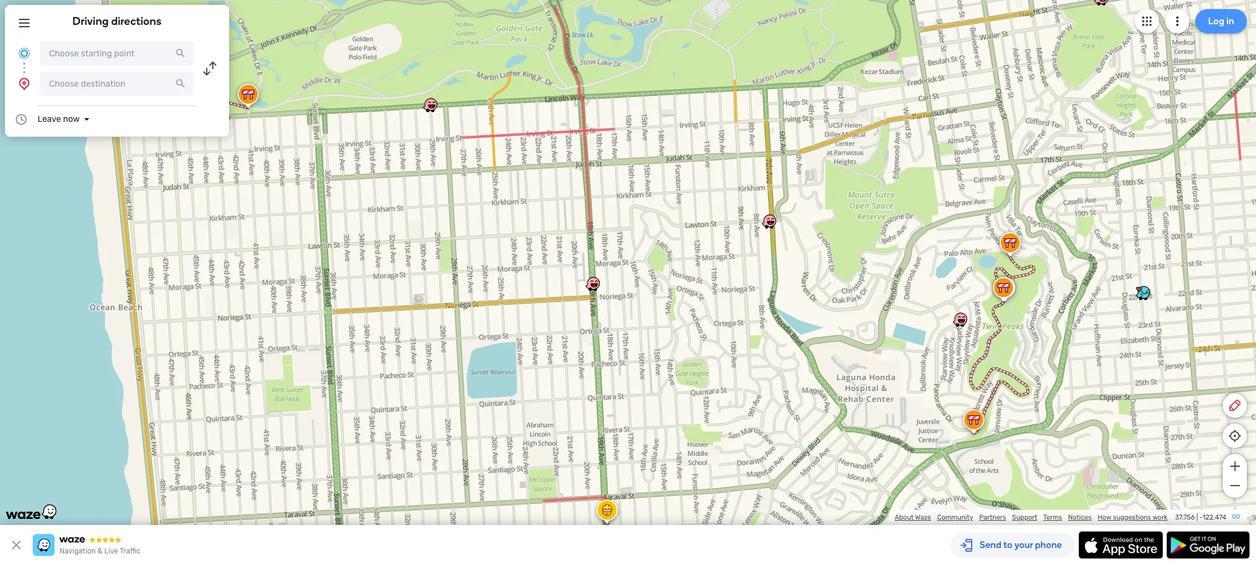 Task type: describe. For each thing, give the bounding box(es) containing it.
pencil image
[[1228, 398, 1242, 413]]

suggestions
[[1113, 514, 1151, 521]]

|
[[1197, 514, 1198, 521]]

partners
[[979, 514, 1006, 521]]

partners link
[[979, 514, 1006, 521]]

driving directions
[[72, 15, 162, 28]]

community
[[937, 514, 973, 521]]

work
[[1153, 514, 1168, 521]]

navigation
[[59, 547, 96, 555]]

support
[[1012, 514, 1037, 521]]

zoom in image
[[1227, 459, 1243, 474]]

support link
[[1012, 514, 1037, 521]]

37.756 | -122.474
[[1175, 514, 1227, 521]]

driving
[[72, 15, 109, 28]]

notices link
[[1068, 514, 1092, 521]]

current location image
[[17, 46, 32, 61]]

now
[[63, 114, 80, 124]]

zoom out image
[[1227, 478, 1243, 493]]

how
[[1098, 514, 1112, 521]]



Task type: locate. For each thing, give the bounding box(es) containing it.
Choose starting point text field
[[40, 41, 194, 65]]

leave
[[38, 114, 61, 124]]

live
[[104, 547, 118, 555]]

directions
[[111, 15, 162, 28]]

terms
[[1043, 514, 1062, 521]]

-
[[1200, 514, 1203, 521]]

traffic
[[120, 547, 140, 555]]

location image
[[17, 76, 32, 91]]

community link
[[937, 514, 973, 521]]

122.474
[[1203, 514, 1227, 521]]

leave now
[[38, 114, 80, 124]]

link image
[[1231, 512, 1241, 521]]

&
[[97, 547, 103, 555]]

clock image
[[14, 112, 28, 127]]

how suggestions work link
[[1098, 514, 1168, 521]]

notices
[[1068, 514, 1092, 521]]

Choose destination text field
[[40, 72, 194, 96]]

about
[[895, 514, 914, 521]]

about waze link
[[895, 514, 931, 521]]

x image
[[9, 538, 24, 552]]

37.756
[[1175, 514, 1195, 521]]

about waze community partners support terms notices how suggestions work
[[895, 514, 1168, 521]]

terms link
[[1043, 514, 1062, 521]]

navigation & live traffic
[[59, 547, 140, 555]]

waze
[[915, 514, 931, 521]]



Task type: vqa. For each thing, say whether or not it's contained in the screenshot.
computer image
no



